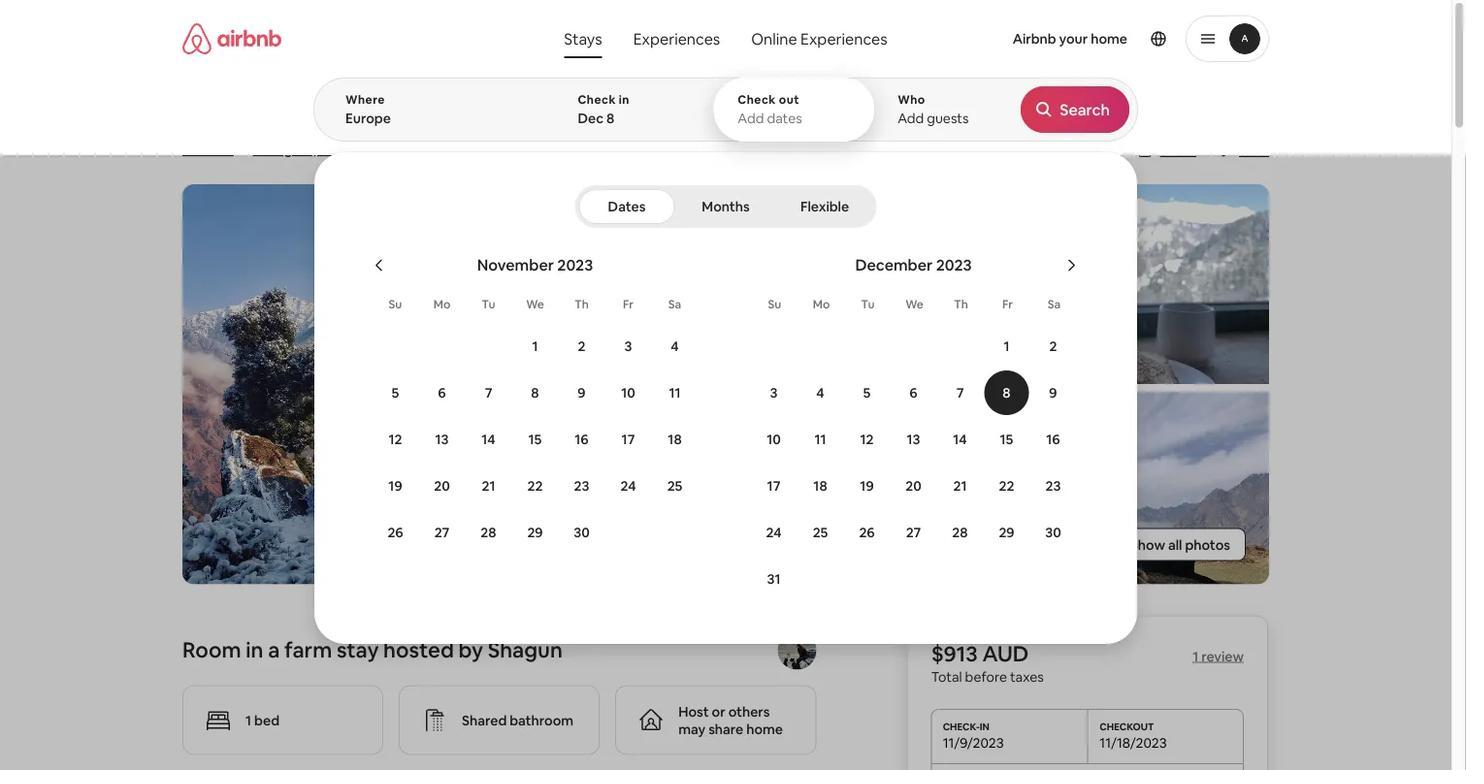 Task type: locate. For each thing, give the bounding box(es) containing it.
0 horizontal spatial 9 button
[[558, 371, 605, 415]]

1 horizontal spatial su
[[768, 297, 782, 312]]

we down december 2023
[[906, 297, 924, 312]]

0 horizontal spatial add
[[738, 110, 764, 127]]

1 vertical spatial 25 button
[[797, 510, 844, 555]]

1 2 button from the left
[[558, 324, 605, 369]]

12 button
[[372, 417, 419, 462], [844, 417, 890, 462]]

4
[[671, 338, 679, 355], [816, 384, 824, 402]]

25 for bottom 25 button
[[813, 524, 828, 541]]

home
[[1091, 30, 1128, 48], [746, 720, 783, 738]]

1 23 button from the left
[[558, 464, 605, 508]]

2
[[578, 338, 586, 355], [1049, 338, 1057, 355]]

profile element
[[920, 0, 1269, 78]]

25 button
[[652, 464, 698, 508], [797, 510, 844, 555]]

0 vertical spatial 24
[[620, 477, 636, 495]]

2 22 button from the left
[[983, 464, 1030, 508]]

0 vertical spatial room
[[571, 99, 641, 131]]

None search field
[[313, 0, 1466, 644]]

12 for second the "12" "button" from left
[[860, 431, 874, 448]]

29
[[527, 524, 543, 541], [999, 524, 1015, 541]]

1 horizontal spatial check
[[738, 92, 776, 107]]

0 horizontal spatial 29 button
[[512, 510, 558, 555]]

1 horizontal spatial 27 button
[[890, 510, 937, 555]]

1 horizontal spatial 9 button
[[1030, 371, 1077, 415]]

check inside check in dec 8
[[578, 92, 616, 107]]

0 horizontal spatial 17 button
[[605, 417, 652, 462]]

2 8 button from the left
[[983, 371, 1030, 415]]

1 horizontal spatial th
[[954, 297, 968, 312]]

0 vertical spatial home
[[1091, 30, 1128, 48]]

review for 1 review · shangarh, himachal pradesh, india
[[191, 141, 234, 158]]

2 21 button from the left
[[937, 464, 983, 508]]

0 horizontal spatial 1 review button
[[182, 140, 234, 159]]

room right blues
[[571, 99, 641, 131]]

0 horizontal spatial 22 button
[[512, 464, 558, 508]]

shared bathroom
[[462, 712, 574, 729]]

0 horizontal spatial 19 button
[[372, 464, 419, 508]]

5 for 1st 5 button from right
[[863, 384, 871, 402]]

2 15 button from the left
[[983, 417, 1030, 462]]

tab list
[[579, 185, 873, 228]]

0 horizontal spatial 20
[[434, 477, 450, 495]]

27 for 2nd 27 button from right
[[434, 524, 450, 541]]

1 13 from the left
[[435, 431, 449, 448]]

2 add from the left
[[898, 110, 924, 127]]

1 horizontal spatial 18
[[813, 477, 827, 495]]

in inside check in dec 8
[[619, 92, 630, 107]]

0 horizontal spatial 27
[[434, 524, 450, 541]]

1 6 from the left
[[438, 384, 446, 402]]

experiences
[[633, 29, 720, 49], [801, 29, 888, 49]]

1 horizontal spatial mo
[[813, 297, 830, 312]]

1 21 button from the left
[[465, 464, 512, 508]]

tu down december
[[861, 297, 875, 312]]

th down december 2023
[[954, 297, 968, 312]]

23
[[574, 477, 589, 495], [1046, 477, 1061, 495]]

review
[[191, 141, 234, 158], [1201, 648, 1244, 665]]

30 for 2nd 30 button from the right
[[574, 524, 590, 541]]

2 14 from the left
[[953, 431, 967, 448]]

2 12 from the left
[[860, 431, 874, 448]]

dates
[[767, 110, 802, 127]]

16 button
[[558, 417, 605, 462], [1030, 417, 1077, 462]]

2 21 from the left
[[953, 477, 967, 495]]

11
[[669, 384, 681, 402], [815, 431, 826, 448]]

1 12 from the left
[[389, 431, 402, 448]]

0 horizontal spatial we
[[526, 297, 544, 312]]

the
[[457, 99, 498, 131]]

we
[[526, 297, 544, 312], [906, 297, 924, 312]]

experiences right stays
[[633, 29, 720, 49]]

2023 right november
[[557, 255, 593, 275]]

1 experiences from the left
[[633, 29, 720, 49]]

1 vertical spatial 10 button
[[751, 417, 797, 462]]

15
[[528, 431, 542, 448], [1000, 431, 1013, 448]]

1 2 from the left
[[578, 338, 586, 355]]

experiences right online
[[801, 29, 888, 49]]

0 horizontal spatial 9
[[578, 384, 586, 402]]

1 th from the left
[[575, 297, 589, 312]]

sooty's hideout ~ beat the blues room image 2 image
[[734, 184, 998, 384]]

19
[[388, 477, 402, 495], [860, 477, 874, 495]]

check up dec
[[578, 92, 616, 107]]

hideout
[[275, 99, 372, 131]]

sooty's hideout ~ beat the blues room image 1 image
[[182, 184, 726, 585]]

share
[[709, 720, 743, 738]]

tu down november
[[482, 297, 495, 312]]

2 27 from the left
[[906, 524, 921, 541]]

1 29 button from the left
[[512, 510, 558, 555]]

2 14 button from the left
[[937, 417, 983, 462]]

1 horizontal spatial 1 button
[[983, 324, 1030, 369]]

21 for second 21 button from the right
[[482, 477, 495, 495]]

25 for the leftmost 25 button
[[667, 477, 683, 495]]

2 7 from the left
[[956, 384, 964, 402]]

$913 aud total before taxes
[[931, 640, 1044, 686]]

1 22 from the left
[[527, 477, 543, 495]]

1 horizontal spatial 24
[[766, 524, 782, 541]]

20
[[434, 477, 450, 495], [906, 477, 922, 495]]

15 button
[[512, 417, 558, 462], [983, 417, 1030, 462]]

months
[[702, 198, 750, 215]]

sooty's
[[182, 99, 270, 131]]

1 horizontal spatial 13
[[907, 431, 920, 448]]

1 horizontal spatial 20
[[906, 477, 922, 495]]

1 vertical spatial 18
[[813, 477, 827, 495]]

1 30 button from the left
[[558, 510, 605, 555]]

4 button
[[652, 324, 698, 369], [797, 371, 844, 415]]

1 26 from the left
[[388, 524, 403, 541]]

we down november 2023
[[526, 297, 544, 312]]

0 horizontal spatial 7 button
[[465, 371, 512, 415]]

2 5 button from the left
[[844, 371, 890, 415]]

su
[[389, 297, 402, 312], [768, 297, 782, 312]]

0 vertical spatial 3 button
[[605, 324, 652, 369]]

1 horizontal spatial 23
[[1046, 477, 1061, 495]]

2 13 button from the left
[[890, 417, 937, 462]]

1 horizontal spatial sa
[[1048, 297, 1061, 312]]

1 horizontal spatial 23 button
[[1030, 464, 1077, 508]]

2 19 from the left
[[860, 477, 874, 495]]

tab panel
[[313, 78, 1466, 644]]

2 button
[[558, 324, 605, 369], [1030, 324, 1077, 369]]

1 horizontal spatial 26 button
[[844, 510, 890, 555]]

1 horizontal spatial 10
[[767, 431, 781, 448]]

save
[[1239, 142, 1269, 159]]

1 1 button from the left
[[512, 324, 558, 369]]

2 26 button from the left
[[844, 510, 890, 555]]

0 horizontal spatial in
[[246, 636, 263, 664]]

flexible button
[[777, 189, 873, 224]]

0 horizontal spatial 27 button
[[419, 510, 465, 555]]

1 horizontal spatial 21 button
[[937, 464, 983, 508]]

0 horizontal spatial 30 button
[[558, 510, 605, 555]]

11 button
[[652, 371, 698, 415], [797, 417, 844, 462]]

1 add from the left
[[738, 110, 764, 127]]

1 review button
[[182, 140, 234, 159], [1193, 648, 1244, 665]]

your
[[1059, 30, 1088, 48]]

11/9/2023
[[943, 734, 1004, 752]]

0 horizontal spatial experiences
[[633, 29, 720, 49]]

2023 for december 2023
[[936, 255, 972, 275]]

beat
[[397, 99, 452, 131]]

5
[[392, 384, 399, 402], [863, 384, 871, 402]]

1 horizontal spatial 28 button
[[937, 510, 983, 555]]

1 6 button from the left
[[419, 371, 465, 415]]

0 horizontal spatial 29
[[527, 524, 543, 541]]

21 button
[[465, 464, 512, 508], [937, 464, 983, 508]]

shangarh, himachal pradesh, india button
[[253, 138, 471, 161]]

2 tu from the left
[[861, 297, 875, 312]]

22 button
[[512, 464, 558, 508], [983, 464, 1030, 508]]

sooty's hideout ~ beat the blues room image 5 image
[[1005, 392, 1269, 585]]

1 horizontal spatial 25
[[813, 524, 828, 541]]

1 horizontal spatial review
[[1201, 648, 1244, 665]]

30 button
[[558, 510, 605, 555], [1030, 510, 1077, 555]]

13 for first 13 button from left
[[435, 431, 449, 448]]

20 button
[[419, 464, 465, 508], [890, 464, 937, 508]]

2 28 button from the left
[[937, 510, 983, 555]]

2023 right december
[[936, 255, 972, 275]]

1 horizontal spatial 16 button
[[1030, 417, 1077, 462]]

shared
[[462, 712, 507, 729]]

28 button
[[465, 510, 512, 555], [937, 510, 983, 555]]

what can we help you find? tab list
[[549, 19, 736, 58]]

24 button
[[605, 464, 652, 508], [751, 510, 797, 555]]

add
[[738, 110, 764, 127], [898, 110, 924, 127]]

1 27 button from the left
[[419, 510, 465, 555]]

17 for right "17" button
[[767, 477, 781, 495]]

0 vertical spatial review
[[191, 141, 234, 158]]

0 horizontal spatial 11
[[669, 384, 681, 402]]

0 horizontal spatial 6
[[438, 384, 446, 402]]

9 button
[[558, 371, 605, 415], [1030, 371, 1077, 415]]

0 horizontal spatial 21 button
[[465, 464, 512, 508]]

1 29 from the left
[[527, 524, 543, 541]]

15 for 2nd 15 button from right
[[528, 431, 542, 448]]

0 horizontal spatial 13
[[435, 431, 449, 448]]

1 vertical spatial 4
[[816, 384, 824, 402]]

1 28 button from the left
[[465, 510, 512, 555]]

tu
[[482, 297, 495, 312], [861, 297, 875, 312]]

0 horizontal spatial 14 button
[[465, 417, 512, 462]]

2 7 button from the left
[[937, 371, 983, 415]]

1 horizontal spatial 8
[[607, 110, 615, 127]]

1 horizontal spatial 12
[[860, 431, 874, 448]]

shagun image
[[778, 631, 816, 670]]

add down 'who'
[[898, 110, 924, 127]]

24 for left 24 button
[[620, 477, 636, 495]]

1 12 button from the left
[[372, 417, 419, 462]]

room in a farm stay hosted by shagun
[[182, 636, 563, 664]]

2 su from the left
[[768, 297, 782, 312]]

calendar application
[[337, 234, 1466, 619]]

0 horizontal spatial 11 button
[[652, 371, 698, 415]]

12 for first the "12" "button" from left
[[389, 431, 402, 448]]

0 vertical spatial 18 button
[[652, 417, 698, 462]]

10 for the topmost 10 button
[[621, 384, 635, 402]]

th
[[575, 297, 589, 312], [954, 297, 968, 312]]

4 for the rightmost 4 button
[[816, 384, 824, 402]]

1 horizontal spatial 2023
[[936, 255, 972, 275]]

21 for second 21 button from left
[[953, 477, 967, 495]]

6
[[438, 384, 446, 402], [910, 384, 918, 402]]

th down november 2023
[[575, 297, 589, 312]]

0 horizontal spatial 23 button
[[558, 464, 605, 508]]

6 button
[[419, 371, 465, 415], [890, 371, 937, 415]]

1 vertical spatial 25
[[813, 524, 828, 541]]

1 horizontal spatial 26
[[859, 524, 875, 541]]

1 2023 from the left
[[557, 255, 593, 275]]

november
[[477, 255, 554, 275]]

1 30 from the left
[[574, 524, 590, 541]]

by
[[459, 636, 483, 664]]

0 horizontal spatial 15 button
[[512, 417, 558, 462]]

1 bed
[[245, 712, 279, 729]]

3 button
[[605, 324, 652, 369], [751, 371, 797, 415]]

none search field containing stays
[[313, 0, 1466, 644]]

18
[[668, 431, 682, 448], [813, 477, 827, 495]]

stay
[[337, 636, 379, 664]]

2 16 button from the left
[[1030, 417, 1077, 462]]

2 5 from the left
[[863, 384, 871, 402]]

10 button
[[605, 371, 652, 415], [751, 417, 797, 462]]

share
[[1160, 142, 1196, 159]]

2 13 from the left
[[907, 431, 920, 448]]

0 vertical spatial 25
[[667, 477, 683, 495]]

in left the a
[[246, 636, 263, 664]]

2 check from the left
[[738, 92, 776, 107]]

1 button for november 2023
[[512, 324, 558, 369]]

1 horizontal spatial 13 button
[[890, 417, 937, 462]]

2 1 button from the left
[[983, 324, 1030, 369]]

1 15 button from the left
[[512, 417, 558, 462]]

1 review
[[1193, 648, 1244, 665]]

30
[[574, 524, 590, 541], [1045, 524, 1061, 541]]

1 21 from the left
[[482, 477, 495, 495]]

0 horizontal spatial 6 button
[[419, 371, 465, 415]]

0 horizontal spatial 2023
[[557, 255, 593, 275]]

2 button for november 2023
[[558, 324, 605, 369]]

0 horizontal spatial 25 button
[[652, 464, 698, 508]]

0 horizontal spatial 24
[[620, 477, 636, 495]]

1 horizontal spatial 2
[[1049, 338, 1057, 355]]

mo
[[434, 297, 450, 312], [813, 297, 830, 312]]

sooty's hideout ~ beat the blues room image 3 image
[[734, 392, 998, 585]]

1 20 button from the left
[[419, 464, 465, 508]]

2 19 button from the left
[[844, 464, 890, 508]]

share button
[[1129, 134, 1204, 167]]

0 horizontal spatial review
[[191, 141, 234, 158]]

2 30 from the left
[[1045, 524, 1061, 541]]

2 15 from the left
[[1000, 431, 1013, 448]]

home right your
[[1091, 30, 1128, 48]]

17 button
[[605, 417, 652, 462], [751, 464, 797, 508]]

1 vertical spatial home
[[746, 720, 783, 738]]

2 2023 from the left
[[936, 255, 972, 275]]

0 vertical spatial 11
[[669, 384, 681, 402]]

23 button
[[558, 464, 605, 508], [1030, 464, 1077, 508]]

1 horizontal spatial experiences
[[801, 29, 888, 49]]

0 horizontal spatial 16 button
[[558, 417, 605, 462]]

5 button
[[372, 371, 419, 415], [844, 371, 890, 415]]

1 horizontal spatial in
[[619, 92, 630, 107]]

2 23 from the left
[[1046, 477, 1061, 495]]

review for 1 review
[[1201, 648, 1244, 665]]

1 vertical spatial 18 button
[[797, 464, 844, 508]]

1 horizontal spatial home
[[1091, 30, 1128, 48]]

in
[[619, 92, 630, 107], [246, 636, 263, 664]]

0 horizontal spatial fr
[[623, 297, 634, 312]]

26 button
[[372, 510, 419, 555], [844, 510, 890, 555]]

0 vertical spatial 10 button
[[605, 371, 652, 415]]

1 14 button from the left
[[465, 417, 512, 462]]

sooty's hideout ~ beat the blues room
[[182, 99, 641, 131]]

1 horizontal spatial 4
[[816, 384, 824, 402]]

2 button for december 2023
[[1030, 324, 1077, 369]]

in for room
[[246, 636, 263, 664]]

1 5 from the left
[[392, 384, 399, 402]]

8 inside check in dec 8
[[607, 110, 615, 127]]

1 horizontal spatial 9
[[1049, 384, 1057, 402]]

add left dates
[[738, 110, 764, 127]]

0 vertical spatial 4
[[671, 338, 679, 355]]

1 vertical spatial room
[[182, 636, 241, 664]]

all
[[1168, 536, 1182, 553]]

24
[[620, 477, 636, 495], [766, 524, 782, 541]]

17
[[622, 431, 635, 448], [767, 477, 781, 495]]

out
[[779, 92, 800, 107]]

1 mo from the left
[[434, 297, 450, 312]]

india
[[440, 141, 471, 158]]

27 for 1st 27 button from the right
[[906, 524, 921, 541]]

1 horizontal spatial tu
[[861, 297, 875, 312]]

1 horizontal spatial we
[[906, 297, 924, 312]]

1 check from the left
[[578, 92, 616, 107]]

1 28 from the left
[[481, 524, 496, 541]]

27 button
[[419, 510, 465, 555], [890, 510, 937, 555]]

1 button
[[512, 324, 558, 369], [983, 324, 1030, 369]]

guests
[[927, 110, 969, 127]]

home inside profile element
[[1091, 30, 1128, 48]]

in down what can we help you find? tab list
[[619, 92, 630, 107]]

1 vertical spatial 17 button
[[751, 464, 797, 508]]

review inside 1 review · shangarh, himachal pradesh, india
[[191, 141, 234, 158]]

1 vertical spatial 11 button
[[797, 417, 844, 462]]

1 horizontal spatial 5
[[863, 384, 871, 402]]

1 horizontal spatial 21
[[953, 477, 967, 495]]

1 horizontal spatial 5 button
[[844, 371, 890, 415]]

2 2 button from the left
[[1030, 324, 1077, 369]]

home right share
[[746, 720, 783, 738]]

1 horizontal spatial 25 button
[[797, 510, 844, 555]]

online
[[751, 29, 797, 49]]

room left the a
[[182, 636, 241, 664]]

1 vertical spatial 3
[[770, 384, 778, 402]]

1 15 from the left
[[528, 431, 542, 448]]

2 26 from the left
[[859, 524, 875, 541]]

check left out
[[738, 92, 776, 107]]

9
[[578, 384, 586, 402], [1049, 384, 1057, 402]]

fr
[[623, 297, 634, 312], [1002, 297, 1013, 312]]

22
[[527, 477, 543, 495], [999, 477, 1014, 495]]

1 vertical spatial in
[[246, 636, 263, 664]]

check inside check out add dates
[[738, 92, 776, 107]]

1 horizontal spatial fr
[[1002, 297, 1013, 312]]

0 horizontal spatial 8 button
[[512, 371, 558, 415]]



Task type: vqa. For each thing, say whether or not it's contained in the screenshot.
Notification
no



Task type: describe. For each thing, give the bounding box(es) containing it.
1 16 button from the left
[[558, 417, 605, 462]]

airbnb your home link
[[1001, 18, 1139, 59]]

stays button
[[549, 19, 618, 58]]

10 for bottommost 10 button
[[767, 431, 781, 448]]

check in dec 8
[[578, 92, 630, 127]]

·
[[241, 141, 245, 161]]

1 horizontal spatial 4 button
[[797, 371, 844, 415]]

show
[[1130, 536, 1165, 553]]

1 horizontal spatial 3
[[770, 384, 778, 402]]

2 th from the left
[[954, 297, 968, 312]]

1 button for december 2023
[[983, 324, 1030, 369]]

2 for november 2023
[[578, 338, 586, 355]]

2 9 from the left
[[1049, 384, 1057, 402]]

2 for december 2023
[[1049, 338, 1057, 355]]

2 27 button from the left
[[890, 510, 937, 555]]

29 for second 29 button from right
[[527, 524, 543, 541]]

1 7 button from the left
[[465, 371, 512, 415]]

2 20 button from the left
[[890, 464, 937, 508]]

2 9 button from the left
[[1030, 371, 1077, 415]]

farm
[[284, 636, 332, 664]]

experiences button
[[618, 19, 736, 58]]

1 9 button from the left
[[558, 371, 605, 415]]

shangarh,
[[253, 141, 317, 158]]

1 tu from the left
[[482, 297, 495, 312]]

himachal
[[320, 141, 379, 158]]

2023 for november 2023
[[557, 255, 593, 275]]

check for dec
[[578, 92, 616, 107]]

online experiences
[[751, 29, 888, 49]]

1 review · shangarh, himachal pradesh, india
[[182, 141, 471, 161]]

who add guests
[[898, 92, 969, 127]]

4 for 4 button to the left
[[671, 338, 679, 355]]

18 for 18 button to the bottom
[[813, 477, 827, 495]]

1 19 button from the left
[[372, 464, 419, 508]]

tab list containing dates
[[579, 185, 873, 228]]

show all photos button
[[1092, 528, 1246, 561]]

0 vertical spatial 1 review button
[[182, 140, 234, 159]]

taxes
[[1010, 668, 1044, 686]]

dates
[[608, 198, 646, 215]]

1 9 from the left
[[578, 384, 586, 402]]

host
[[678, 703, 709, 720]]

1 13 button from the left
[[419, 417, 465, 462]]

0 horizontal spatial room
[[182, 636, 241, 664]]

1 su from the left
[[389, 297, 402, 312]]

2 28 from the left
[[952, 524, 968, 541]]

december 2023
[[855, 255, 972, 275]]

0 vertical spatial 11 button
[[652, 371, 698, 415]]

1 7 from the left
[[485, 384, 492, 402]]

others
[[728, 703, 770, 720]]

2 6 button from the left
[[890, 371, 937, 415]]

2 30 button from the left
[[1030, 510, 1077, 555]]

add inside who add guests
[[898, 110, 924, 127]]

total
[[931, 668, 962, 686]]

0 horizontal spatial 3
[[624, 338, 632, 355]]

dec
[[578, 110, 604, 127]]

december
[[855, 255, 933, 275]]

2 horizontal spatial 8
[[1003, 384, 1011, 402]]

tab panel containing november 2023
[[313, 78, 1466, 644]]

0 horizontal spatial 3 button
[[605, 324, 652, 369]]

1 horizontal spatial room
[[571, 99, 641, 131]]

1 we from the left
[[526, 297, 544, 312]]

2 we from the left
[[906, 297, 924, 312]]

1 vertical spatial 24 button
[[751, 510, 797, 555]]

1 14 from the left
[[482, 431, 496, 448]]

2 22 from the left
[[999, 477, 1014, 495]]

1 22 button from the left
[[512, 464, 558, 508]]

1 horizontal spatial 17 button
[[751, 464, 797, 508]]

30 for 2nd 30 button from the left
[[1045, 524, 1061, 541]]

in for check
[[619, 92, 630, 107]]

13 for first 13 button from the right
[[907, 431, 920, 448]]

0 horizontal spatial 4 button
[[652, 324, 698, 369]]

31
[[767, 571, 781, 588]]

may
[[678, 720, 706, 738]]

1 fr from the left
[[623, 297, 634, 312]]

shagun
[[488, 636, 563, 664]]

2 16 from the left
[[1046, 431, 1060, 448]]

1 vertical spatial 1 review button
[[1193, 648, 1244, 665]]

flexible
[[800, 198, 849, 215]]

sooty's hideout ~ beat the blues room image 4 image
[[1005, 184, 1269, 384]]

stays
[[564, 29, 602, 49]]

airbnb
[[1013, 30, 1056, 48]]

november 2023
[[477, 255, 593, 275]]

0 horizontal spatial 24 button
[[605, 464, 652, 508]]

1 19 from the left
[[388, 477, 402, 495]]

2 sa from the left
[[1048, 297, 1061, 312]]

2 experiences from the left
[[801, 29, 888, 49]]

$913 aud
[[931, 640, 1029, 668]]

~
[[377, 99, 392, 131]]

0 horizontal spatial 8
[[531, 384, 539, 402]]

home inside host or others may share home
[[746, 720, 783, 738]]

1 horizontal spatial 11
[[815, 431, 826, 448]]

31 button
[[751, 557, 797, 602]]

1 sa from the left
[[668, 297, 681, 312]]

bed
[[254, 712, 279, 729]]

hosted
[[383, 636, 454, 664]]

dates button
[[579, 189, 675, 224]]

bathroom
[[510, 712, 574, 729]]

2 fr from the left
[[1002, 297, 1013, 312]]

1 8 button from the left
[[512, 371, 558, 415]]

18 for the topmost 18 button
[[668, 431, 682, 448]]

Where field
[[345, 110, 523, 127]]

11/18/2023
[[1100, 734, 1167, 752]]

1 5 button from the left
[[372, 371, 419, 415]]

save button
[[1208, 134, 1277, 167]]

2 20 from the left
[[906, 477, 922, 495]]

1 16 from the left
[[575, 431, 589, 448]]

check for add
[[738, 92, 776, 107]]

who
[[898, 92, 925, 107]]

airbnb your home
[[1013, 30, 1128, 48]]

2 12 button from the left
[[844, 417, 890, 462]]

2 29 button from the left
[[983, 510, 1030, 555]]

15 for second 15 button from left
[[1000, 431, 1013, 448]]

26 for second 26 button from right
[[388, 524, 403, 541]]

pradesh,
[[382, 141, 437, 158]]

1 horizontal spatial 3 button
[[751, 371, 797, 415]]

show all photos
[[1130, 536, 1230, 553]]

17 for the topmost "17" button
[[622, 431, 635, 448]]

1 inside 1 review · shangarh, himachal pradesh, india
[[182, 141, 188, 158]]

shagun image
[[778, 631, 816, 670]]

or
[[712, 703, 725, 720]]

2 23 button from the left
[[1030, 464, 1077, 508]]

26 for first 26 button from right
[[859, 524, 875, 541]]

before
[[965, 668, 1007, 686]]

where
[[345, 92, 385, 107]]

2 mo from the left
[[813, 297, 830, 312]]

add inside check out add dates
[[738, 110, 764, 127]]

check out add dates
[[738, 92, 802, 127]]

host or others may share home
[[678, 703, 783, 738]]

photos
[[1185, 536, 1230, 553]]

a
[[268, 636, 280, 664]]

months button
[[679, 189, 773, 224]]

1 20 from the left
[[434, 477, 450, 495]]

24 for bottommost 24 button
[[766, 524, 782, 541]]

2 6 from the left
[[910, 384, 918, 402]]

experiences inside button
[[633, 29, 720, 49]]

1 26 button from the left
[[372, 510, 419, 555]]

29 for 1st 29 button from the right
[[999, 524, 1015, 541]]

1 23 from the left
[[574, 477, 589, 495]]

online experiences link
[[736, 19, 903, 58]]

blues
[[503, 99, 566, 131]]

0 vertical spatial 17 button
[[605, 417, 652, 462]]

5 for 1st 5 button from left
[[392, 384, 399, 402]]



